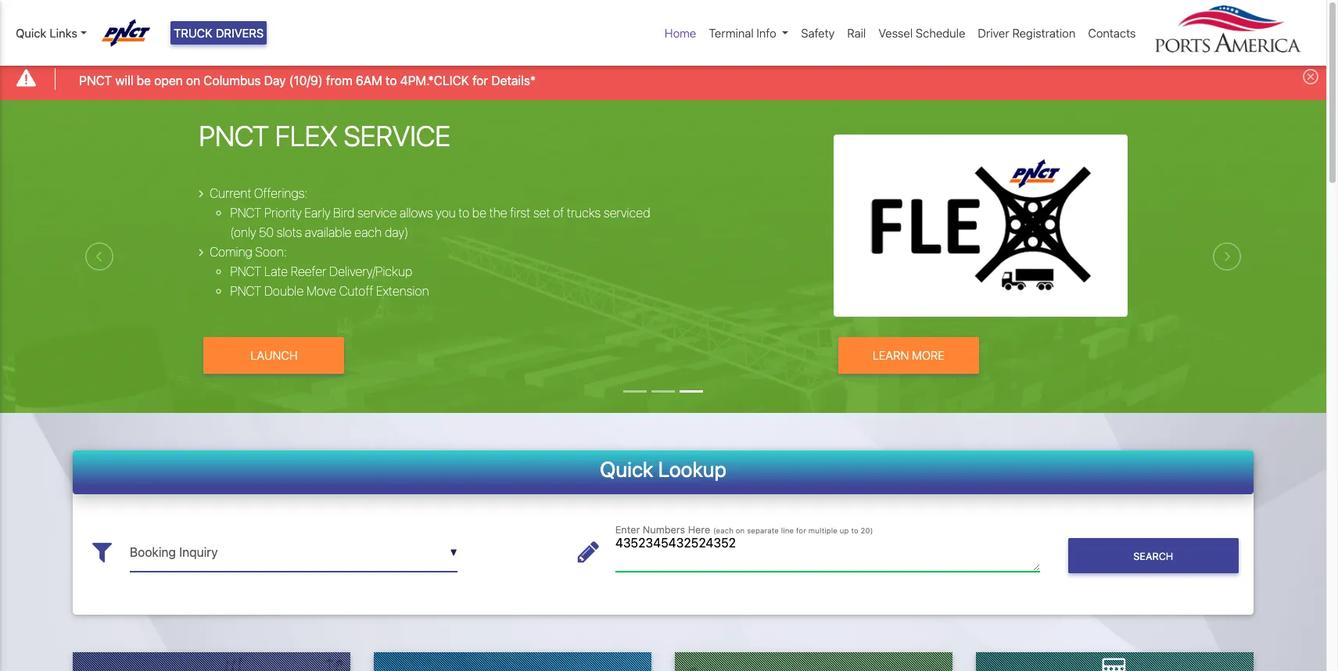 Task type: locate. For each thing, give the bounding box(es) containing it.
safety link
[[795, 18, 841, 48]]

50
[[259, 225, 274, 239]]

pnct will be open on columbus day (10/9) from 6am to 4pm.*click for details* alert
[[0, 58, 1327, 100]]

to right 6am
[[386, 73, 397, 87]]

1 vertical spatial to
[[459, 206, 469, 220]]

from
[[326, 73, 352, 87]]

0 horizontal spatial to
[[386, 73, 397, 87]]

available
[[305, 225, 352, 239]]

20)
[[861, 527, 873, 535]]

driver registration link
[[972, 18, 1082, 48]]

first
[[510, 206, 531, 220]]

close image
[[1303, 69, 1319, 85]]

pnct left will
[[79, 73, 112, 87]]

to inside pnct will be open on columbus day (10/9) from 6am to 4pm.*click for details* link
[[386, 73, 397, 87]]

1 horizontal spatial on
[[736, 527, 745, 535]]

0 horizontal spatial be
[[137, 73, 151, 87]]

will
[[115, 73, 133, 87]]

launch button
[[204, 337, 344, 374]]

the
[[489, 206, 507, 220]]

0 vertical spatial be
[[137, 73, 151, 87]]

flexible service image
[[0, 100, 1327, 500]]

lookup
[[658, 456, 727, 482]]

2 vertical spatial to
[[851, 527, 859, 535]]

be right will
[[137, 73, 151, 87]]

learn more link
[[838, 337, 979, 374]]

each
[[354, 225, 382, 239]]

quick inside quick links link
[[16, 26, 46, 40]]

quick
[[16, 26, 46, 40], [600, 456, 654, 482]]

current
[[210, 186, 251, 200]]

allows
[[400, 206, 433, 220]]

pnct
[[79, 73, 112, 87], [199, 119, 269, 152], [230, 206, 261, 220], [230, 264, 261, 279], [230, 284, 261, 298]]

1 horizontal spatial quick
[[600, 456, 654, 482]]

rail
[[847, 26, 866, 40]]

None text field
[[130, 534, 457, 572]]

bird
[[333, 206, 355, 220]]

cutoff
[[339, 284, 373, 298]]

0 vertical spatial to
[[386, 73, 397, 87]]

1 vertical spatial quick
[[600, 456, 654, 482]]

to
[[386, 73, 397, 87], [459, 206, 469, 220], [851, 527, 859, 535]]

pnct flex service
[[199, 119, 451, 152]]

quick left the lookup
[[600, 456, 654, 482]]

extension
[[376, 284, 429, 298]]

be
[[137, 73, 151, 87], [472, 206, 487, 220]]

truck drivers link
[[171, 21, 267, 45]]

driver registration
[[978, 26, 1076, 40]]

pnct up (only
[[230, 206, 261, 220]]

separate
[[747, 527, 779, 535]]

reefer
[[291, 264, 327, 279]]

(10/9)
[[289, 73, 323, 87]]

serviced
[[604, 206, 650, 220]]

offerings:
[[254, 186, 308, 200]]

2 horizontal spatial to
[[851, 527, 859, 535]]

on right open at left
[[186, 73, 200, 87]]

0 horizontal spatial quick
[[16, 26, 46, 40]]

(each
[[713, 527, 734, 535]]

to right up
[[851, 527, 859, 535]]

to right you
[[459, 206, 469, 220]]

vessel
[[879, 26, 913, 40]]

on right (each at the right of page
[[736, 527, 745, 535]]

quick lookup
[[600, 456, 727, 482]]

1 horizontal spatial to
[[459, 206, 469, 220]]

1 vertical spatial for
[[796, 527, 806, 535]]

driver
[[978, 26, 1010, 40]]

quick for quick lookup
[[600, 456, 654, 482]]

move
[[306, 284, 336, 298]]

quick for quick links
[[16, 26, 46, 40]]

up
[[840, 527, 849, 535]]

to inside current offerings: pnct priority early bird service allows you to be the first set of trucks serviced (only 50 slots available each day)
[[459, 206, 469, 220]]

contacts
[[1088, 26, 1136, 40]]

truck
[[174, 26, 213, 40]]

for left details*
[[473, 73, 488, 87]]

trucks
[[567, 206, 601, 220]]

search button
[[1068, 538, 1239, 574]]

0 vertical spatial for
[[473, 73, 488, 87]]

1 vertical spatial be
[[472, 206, 487, 220]]

learn more
[[873, 348, 945, 362]]

1 horizontal spatial be
[[472, 206, 487, 220]]

more
[[912, 348, 945, 362]]

terminal info link
[[703, 18, 795, 48]]

0 horizontal spatial for
[[473, 73, 488, 87]]

be left the
[[472, 206, 487, 220]]

0 vertical spatial quick
[[16, 26, 46, 40]]

for
[[473, 73, 488, 87], [796, 527, 806, 535]]

be inside alert
[[137, 73, 151, 87]]

on
[[186, 73, 200, 87], [736, 527, 745, 535]]

quick links
[[16, 26, 77, 40]]

0 vertical spatial on
[[186, 73, 200, 87]]

late
[[264, 264, 288, 279]]

schedule
[[916, 26, 966, 40]]

0 horizontal spatial on
[[186, 73, 200, 87]]

on inside alert
[[186, 73, 200, 87]]

day
[[264, 73, 286, 87]]

(each on separate line for multiple up to 20) text field
[[615, 534, 1040, 572]]

for inside alert
[[473, 73, 488, 87]]

for right line
[[796, 527, 806, 535]]

pnct inside alert
[[79, 73, 112, 87]]

home link
[[659, 18, 703, 48]]

quick left links
[[16, 26, 46, 40]]

day)
[[385, 225, 408, 239]]



Task type: vqa. For each thing, say whether or not it's contained in the screenshot.
the right 9/29/2023 19:00
no



Task type: describe. For each thing, give the bounding box(es) containing it.
service
[[357, 206, 397, 220]]

angle right image
[[199, 187, 203, 200]]

launch
[[251, 348, 298, 362]]

(only
[[230, 225, 256, 239]]

flex
[[275, 119, 338, 152]]

you
[[436, 206, 456, 220]]

4pm.*click
[[400, 73, 469, 87]]

truck drivers
[[174, 26, 264, 40]]

set
[[533, 206, 550, 220]]

vessel schedule link
[[872, 18, 972, 48]]

contacts link
[[1082, 18, 1142, 48]]

service
[[344, 119, 451, 152]]

current offerings: pnct priority early bird service allows you to be the first set of trucks serviced (only 50 slots available each day)
[[210, 186, 650, 239]]

(each on separate line for multiple up to 20)
[[713, 527, 873, 535]]

search
[[1134, 551, 1174, 562]]

pnct will be open on columbus day (10/9) from 6am to 4pm.*click for details*
[[79, 73, 536, 87]]

1 vertical spatial on
[[736, 527, 745, 535]]

rail link
[[841, 18, 872, 48]]

coming soon: pnct late reefer delivery/pickup pnct double move cutoff extension
[[210, 245, 429, 298]]

terminal
[[709, 26, 754, 40]]

1 horizontal spatial for
[[796, 527, 806, 535]]

▼
[[450, 547, 457, 559]]

pnct down the columbus
[[199, 119, 269, 152]]

safety
[[801, 26, 835, 40]]

coming
[[210, 245, 253, 259]]

be inside current offerings: pnct priority early bird service allows you to be the first set of trucks serviced (only 50 slots available each day)
[[472, 206, 487, 220]]

angle right image
[[199, 246, 203, 258]]

delivery/pickup
[[329, 264, 412, 279]]

slots
[[277, 225, 302, 239]]

of
[[553, 206, 564, 220]]

soon:
[[255, 245, 287, 259]]

multiple
[[809, 527, 838, 535]]

details*
[[491, 73, 536, 87]]

vessel schedule
[[879, 26, 966, 40]]

pnct left double
[[230, 284, 261, 298]]

quick links link
[[16, 24, 87, 42]]

info
[[757, 26, 777, 40]]

double
[[264, 284, 304, 298]]

registration
[[1013, 26, 1076, 40]]

terminal info
[[709, 26, 777, 40]]

6am
[[356, 73, 382, 87]]

line
[[781, 527, 794, 535]]

open
[[154, 73, 183, 87]]

drivers
[[216, 26, 264, 40]]

early
[[305, 206, 331, 220]]

pnct will be open on columbus day (10/9) from 6am to 4pm.*click for details* link
[[79, 71, 536, 90]]

links
[[50, 26, 77, 40]]

pnct down "coming"
[[230, 264, 261, 279]]

home
[[665, 26, 696, 40]]

priority
[[264, 206, 302, 220]]

pnct inside current offerings: pnct priority early bird service allows you to be the first set of trucks serviced (only 50 slots available each day)
[[230, 206, 261, 220]]

columbus
[[204, 73, 261, 87]]

learn
[[873, 348, 909, 362]]



